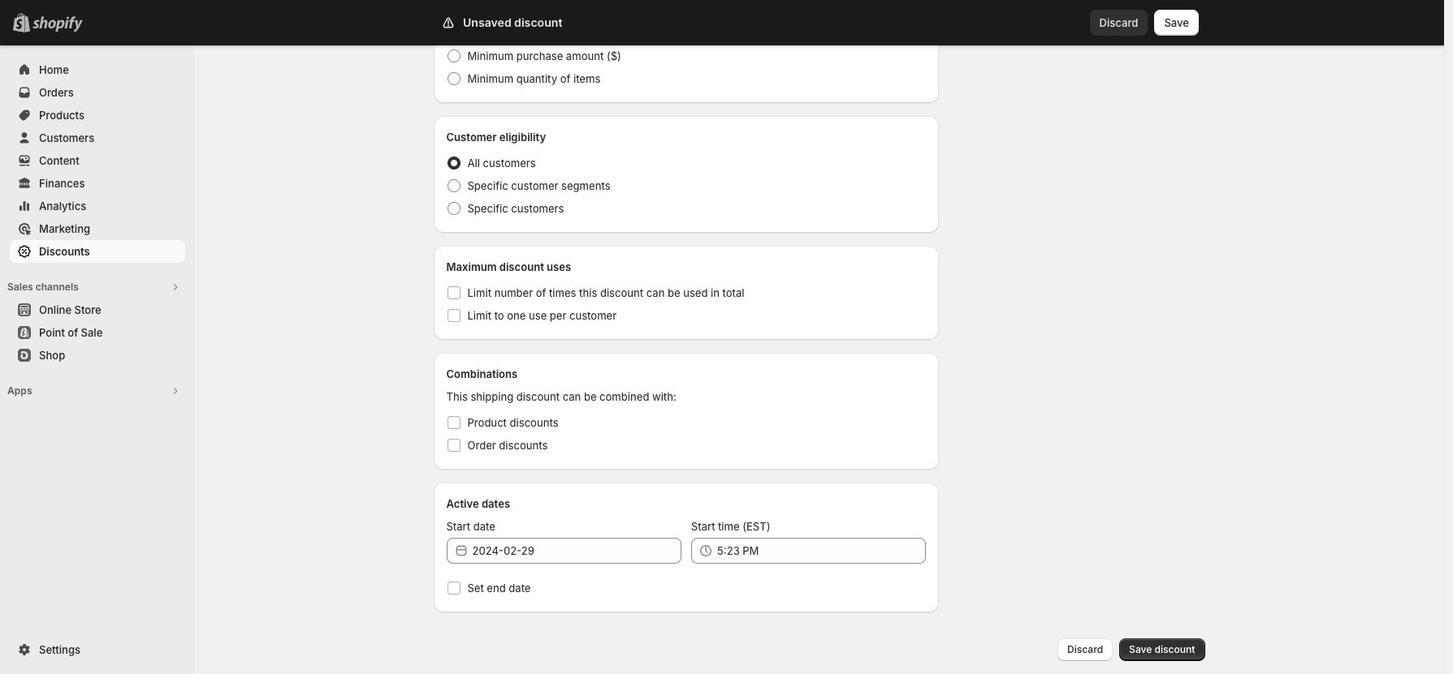 Task type: describe. For each thing, give the bounding box(es) containing it.
shopify image
[[32, 16, 83, 32]]



Task type: vqa. For each thing, say whether or not it's contained in the screenshot.
Shopify image
yes



Task type: locate. For each thing, give the bounding box(es) containing it.
Enter time text field
[[717, 539, 926, 565]]

YYYY-MM-DD text field
[[472, 539, 681, 565]]



